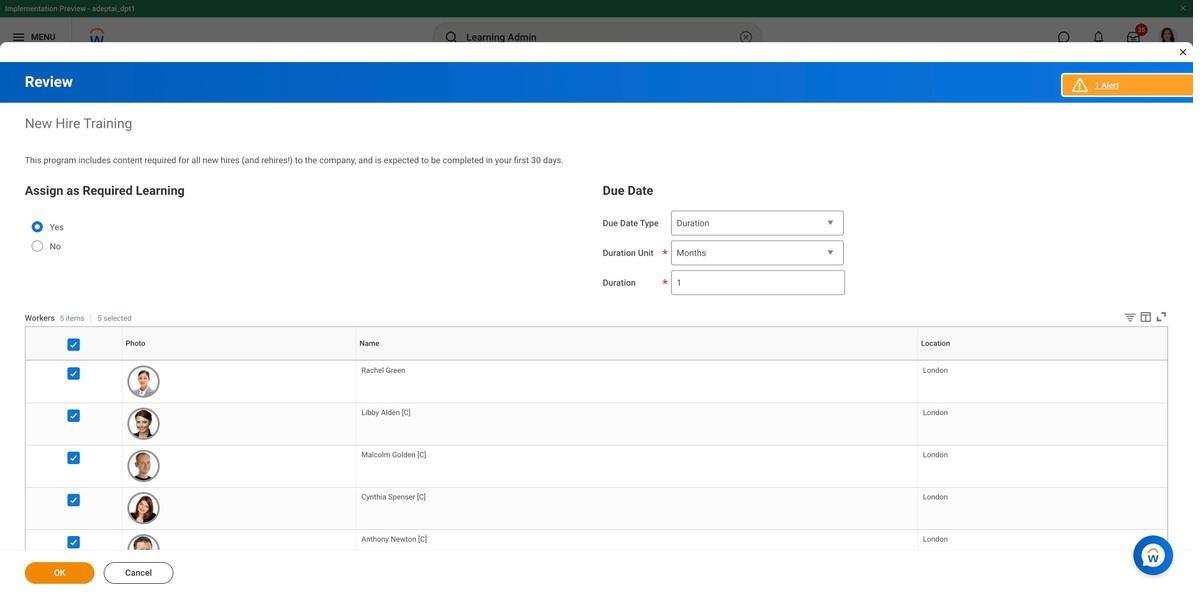 Task type: describe. For each thing, give the bounding box(es) containing it.
notifications large image
[[1092, 31, 1105, 44]]

close environment banner image
[[1179, 4, 1187, 12]]

check small image inside row 'element'
[[66, 338, 81, 353]]

london element for libby alden [c] element in the left of the page
[[923, 406, 948, 418]]

employee's photo (malcolm golden [c]) image
[[127, 451, 160, 483]]

search image
[[444, 30, 459, 45]]

fullscreen image
[[1155, 311, 1168, 324]]

libby alden [c] element
[[361, 406, 411, 418]]

london element for rachel green element
[[923, 364, 948, 375]]

1 group from the left
[[25, 181, 590, 268]]

row element
[[25, 327, 1170, 361]]

5 london element from the top
[[923, 533, 948, 544]]

select to filter grid data image
[[1124, 311, 1137, 324]]

check small image
[[66, 367, 81, 381]]

employee's photo (cynthia spenser [c]) image
[[127, 493, 160, 525]]

x circle image
[[739, 30, 753, 45]]



Task type: locate. For each thing, give the bounding box(es) containing it.
london element
[[923, 364, 948, 375], [923, 406, 948, 418], [923, 449, 948, 460], [923, 491, 948, 502], [923, 533, 948, 544]]

dialog
[[0, 0, 1193, 596]]

inbox large image
[[1127, 31, 1140, 44]]

1 check small image from the top
[[66, 338, 81, 353]]

workday assistant region
[[1134, 531, 1178, 576]]

rachel green element
[[361, 364, 405, 375]]

check small image for the malcolm golden [c] "element" on the left bottom
[[66, 451, 81, 466]]

3 check small image from the top
[[66, 451, 81, 466]]

None text field
[[671, 271, 845, 296]]

exclamation image
[[1075, 82, 1084, 91]]

close review image
[[1178, 47, 1188, 57]]

click to view/edit grid preferences image
[[1139, 311, 1153, 324]]

check small image for the cynthia spenser [c] element
[[66, 493, 81, 508]]

0 horizontal spatial group
[[25, 181, 590, 268]]

5 check small image from the top
[[66, 536, 81, 551]]

1 london element from the top
[[923, 364, 948, 375]]

london element for the malcolm golden [c] "element" on the left bottom
[[923, 449, 948, 460]]

london element for the cynthia spenser [c] element
[[923, 491, 948, 502]]

group
[[25, 181, 590, 268], [603, 181, 1168, 296]]

2 check small image from the top
[[66, 409, 81, 424]]

column header
[[25, 361, 122, 362]]

check small image
[[66, 338, 81, 353], [66, 409, 81, 424], [66, 451, 81, 466], [66, 493, 81, 508], [66, 536, 81, 551]]

1 horizontal spatial group
[[603, 181, 1168, 296]]

4 check small image from the top
[[66, 493, 81, 508]]

2 group from the left
[[603, 181, 1168, 296]]

main content
[[0, 62, 1193, 596]]

banner
[[0, 0, 1193, 57]]

4 london element from the top
[[923, 491, 948, 502]]

cynthia spenser [c] element
[[361, 491, 426, 502]]

3 london element from the top
[[923, 449, 948, 460]]

malcolm golden [c] element
[[361, 449, 426, 460]]

toolbar
[[1114, 311, 1168, 327]]

employee's photo (libby alden [c]) image
[[127, 408, 160, 441]]

profile logan mcneil element
[[1151, 24, 1186, 51]]

anthony newton [c] element
[[361, 533, 427, 544]]

check small image for libby alden [c] element in the left of the page
[[66, 409, 81, 424]]

employee's photo (rachel green) image
[[127, 366, 160, 398]]

2 london element from the top
[[923, 406, 948, 418]]



Task type: vqa. For each thing, say whether or not it's contained in the screenshot.
London ELEMENT
yes



